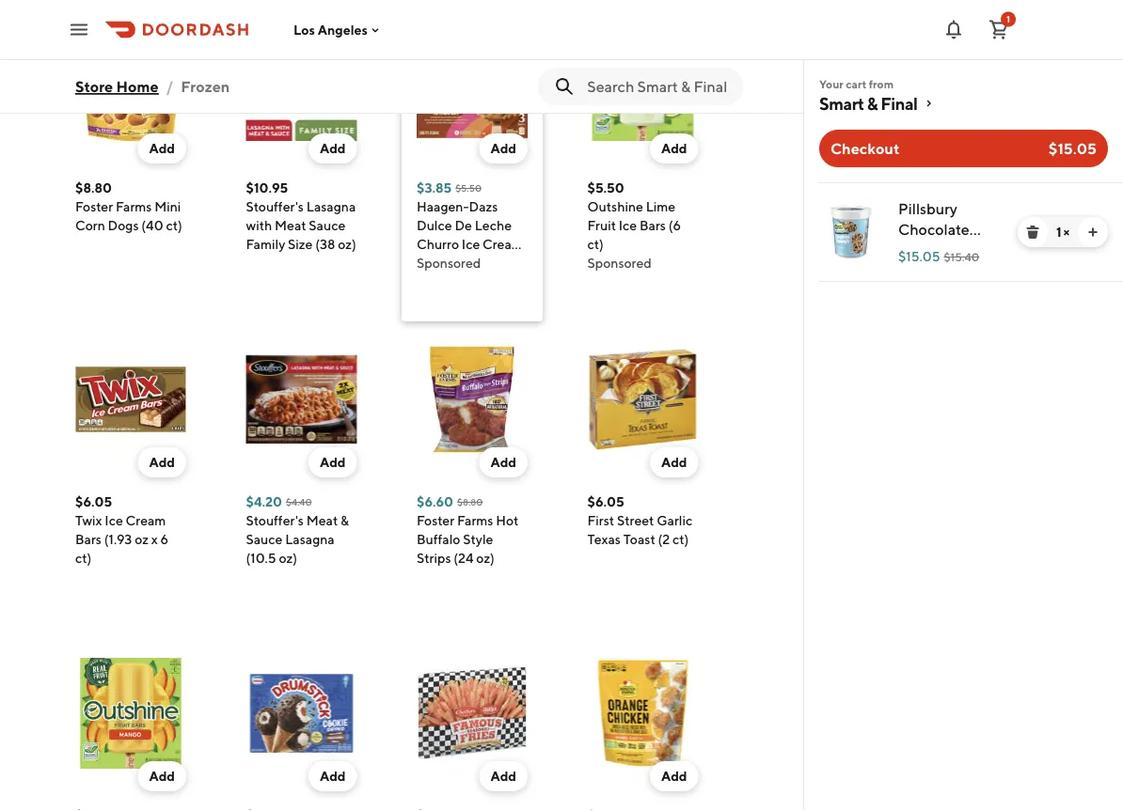 Task type: describe. For each thing, give the bounding box(es) containing it.
ice inside $5.50 outshine lime fruit ice bars (6 ct) sponsored
[[619, 218, 637, 233]]

1 horizontal spatial frozen
[[181, 78, 230, 95]]

ct) for $6.05 first street garlic texas toast (2 ct)
[[673, 532, 689, 548]]

meat inside $10.95 stouffer's lasagna with meat sauce family size (38 oz)
[[275, 218, 306, 233]]

pillsbury chocolate chip cookie dough (76 oz) image
[[823, 204, 880, 261]]

final
[[881, 93, 918, 113]]

street
[[617, 513, 654, 529]]

ct) for $5.50 outshine lime fruit ice bars (6 ct) sponsored
[[588, 237, 604, 252]]

size
[[288, 237, 313, 252]]

buffalo
[[417, 532, 460, 548]]

store home link
[[75, 68, 159, 105]]

$8.80 foster farms mini corn dogs (40 ct)
[[75, 180, 182, 233]]

$15.05 for $15.05
[[1049, 140, 1097, 158]]

checkout
[[831, 140, 900, 158]]

angeles
[[318, 22, 368, 37]]

foster farms orange chicken (24 oz) image
[[588, 659, 699, 770]]

1 horizontal spatial &
[[867, 93, 878, 113]]

oz) inside $6.60 $8.80 foster farms hot buffalo style strips (24 oz)
[[476, 551, 495, 566]]

smart
[[819, 93, 864, 113]]

stouffer's inside $10.95 stouffer's lasagna with meat sauce family size (38 oz)
[[246, 199, 304, 214]]

$4.20 $4.40 stouffer's meat & sauce lasagna (10.5 oz)
[[246, 494, 349, 566]]

outshine fruit bars mango (6 ct) image
[[75, 659, 186, 770]]

$15.05 for $15.05 $15.40
[[898, 249, 940, 264]]

store
[[75, 78, 113, 95]]

twix
[[75, 513, 102, 529]]

mini
[[154, 199, 181, 214]]

$8.80 inside $8.80 foster farms mini corn dogs (40 ct)
[[75, 180, 112, 196]]

smart & final link
[[819, 92, 1108, 115]]

1 items, open order cart image
[[988, 18, 1010, 41]]

de
[[455, 218, 472, 233]]

$5.50 outshine lime fruit ice bars (6 ct) sponsored
[[588, 180, 681, 271]]

first street garlic texas toast (2 ct) image
[[588, 344, 699, 455]]

1 sponsored from the left
[[417, 255, 481, 271]]

foster farms hot buffalo style strips (24 oz) image
[[417, 344, 528, 455]]

los angeles
[[294, 22, 368, 37]]

oz) inside $4.20 $4.40 stouffer's meat & sauce lasagna (10.5 oz)
[[279, 551, 297, 566]]

& inside $4.20 $4.40 stouffer's meat & sauce lasagna (10.5 oz)
[[341, 513, 349, 529]]

$4.20
[[246, 494, 282, 510]]

(10.5
[[246, 551, 276, 566]]

1 for 1 ×
[[1056, 224, 1061, 240]]

cookie
[[935, 241, 984, 259]]

oz
[[135, 532, 149, 548]]

open menu image
[[68, 18, 90, 41]]

fruit
[[588, 218, 616, 233]]

add for twix ice cream bars (1.93 oz x 6 ct) image on the left of the page
[[149, 455, 175, 470]]

sauce for (38
[[309, 218, 346, 233]]

foster inside $6.60 $8.80 foster farms hot buffalo style strips (24 oz)
[[417, 513, 455, 529]]

bars inside $3.85 $5.50 haagen-dazs dulce de leche churro ice cream bars (3 ct)
[[417, 255, 443, 271]]

chocolate
[[898, 221, 970, 238]]

$3.85
[[417, 180, 452, 196]]

0 horizontal spatial frozen
[[75, 69, 168, 104]]

outshine
[[588, 199, 643, 214]]

$10.95 stouffer's lasagna with meat sauce family size (38 oz)
[[246, 180, 356, 252]]

ice inside $3.85 $5.50 haagen-dazs dulce de leche churro ice cream bars (3 ct)
[[462, 237, 480, 252]]

/
[[166, 78, 173, 95]]

1 for 1
[[1007, 14, 1010, 24]]

first
[[588, 513, 614, 529]]

with
[[246, 218, 272, 233]]

oz) inside $10.95 stouffer's lasagna with meat sauce family size (38 oz)
[[338, 237, 356, 252]]

strips
[[417, 551, 451, 566]]

haagen-dazs dulce de leche churro ice cream bars (3 ct) image
[[417, 30, 528, 141]]

add for outshine lime fruit ice bars (6 ct) 'image'
[[661, 141, 687, 156]]

lasagna inside $10.95 stouffer's lasagna with meat sauce family size (38 oz)
[[306, 199, 356, 214]]

add one to cart image
[[1086, 225, 1101, 240]]

ct) inside $6.05 twix ice cream bars (1.93 oz x 6 ct)
[[75, 551, 92, 566]]

ct) for $8.80 foster farms mini corn dogs (40 ct)
[[166, 218, 182, 233]]

notification bell image
[[943, 18, 965, 41]]

$6.05 first street garlic texas toast (2 ct)
[[588, 494, 693, 548]]

add for checkers & rally's famous seasoned fries (48 oz) image
[[491, 769, 516, 785]]

home
[[116, 78, 159, 95]]

foster farms mini corn dogs (40 ct) image
[[75, 30, 186, 141]]

pillsbury chocolate chip cookie dough (76 oz)
[[898, 200, 994, 280]]

$6.60
[[417, 494, 454, 510]]

$5.50 inside $5.50 outshine lime fruit ice bars (6 ct) sponsored
[[588, 180, 624, 196]]

lime
[[646, 199, 676, 214]]

Search Smart & Final search field
[[587, 76, 728, 97]]

$6.05 twix ice cream bars (1.93 oz x 6 ct)
[[75, 494, 169, 566]]

stouffer's meat & sauce lasagna (10.5 oz) image
[[246, 344, 357, 455]]

family
[[246, 237, 285, 252]]

style
[[463, 532, 493, 548]]

remove item from cart image
[[1025, 225, 1041, 240]]



Task type: locate. For each thing, give the bounding box(es) containing it.
hot
[[496, 513, 519, 529]]

los angeles button
[[294, 22, 383, 37]]

2 stouffer's from the top
[[246, 513, 304, 529]]

$3.85 $5.50 haagen-dazs dulce de leche churro ice cream bars (3 ct)
[[417, 180, 523, 271]]

ct) down mini
[[166, 218, 182, 233]]

0 horizontal spatial farms
[[116, 199, 152, 214]]

meat
[[275, 218, 306, 233], [306, 513, 338, 529]]

1 horizontal spatial foster
[[417, 513, 455, 529]]

frozen
[[75, 69, 168, 104], [181, 78, 230, 95]]

1 inside button
[[1007, 14, 1010, 24]]

$8.80 up corn
[[75, 180, 112, 196]]

0 horizontal spatial sponsored
[[417, 255, 481, 271]]

$6.05 for twix
[[75, 494, 112, 510]]

1 ×
[[1056, 224, 1070, 240]]

$6.05 up twix
[[75, 494, 112, 510]]

cream inside $6.05 twix ice cream bars (1.93 oz x 6 ct)
[[126, 513, 166, 529]]

(3
[[446, 255, 458, 271]]

cream
[[483, 237, 523, 252], [126, 513, 166, 529]]

$6.60 $8.80 foster farms hot buffalo style strips (24 oz)
[[417, 494, 519, 566]]

(40
[[141, 218, 163, 233]]

farms inside $8.80 foster farms mini corn dogs (40 ct)
[[116, 199, 152, 214]]

from
[[869, 77, 894, 90]]

$15.05 $15.40
[[898, 249, 980, 264]]

1 vertical spatial meat
[[306, 513, 338, 529]]

0 vertical spatial lasagna
[[306, 199, 356, 214]]

ct) inside $3.85 $5.50 haagen-dazs dulce de leche churro ice cream bars (3 ct)
[[460, 255, 477, 271]]

add for stouffer's lasagna with meat sauce family size (38 oz) image
[[320, 141, 346, 156]]

ct) down twix
[[75, 551, 92, 566]]

toast
[[623, 532, 655, 548]]

ice down de
[[462, 237, 480, 252]]

sauce inside $10.95 stouffer's lasagna with meat sauce family size (38 oz)
[[309, 218, 346, 233]]

0 vertical spatial sauce
[[309, 218, 346, 233]]

0 vertical spatial farms
[[116, 199, 152, 214]]

add for foster farms mini corn dogs (40 ct) image
[[149, 141, 175, 156]]

dough
[[898, 262, 945, 280]]

$4.40
[[286, 497, 312, 508]]

ct) inside $6.05 first street garlic texas toast (2 ct)
[[673, 532, 689, 548]]

0 vertical spatial $8.80
[[75, 180, 112, 196]]

0 vertical spatial foster
[[75, 199, 113, 214]]

lasagna up (38
[[306, 199, 356, 214]]

0 horizontal spatial ice
[[105, 513, 123, 529]]

add for foster farms orange chicken (24 oz) image
[[661, 769, 687, 785]]

1 horizontal spatial $8.80
[[457, 497, 483, 508]]

bars
[[640, 218, 666, 233], [417, 255, 443, 271], [75, 532, 102, 548]]

x
[[151, 532, 158, 548]]

1 vertical spatial &
[[341, 513, 349, 529]]

add for haagen-dazs dulce de leche churro ice cream bars (3 ct) image
[[491, 141, 516, 156]]

×
[[1064, 224, 1070, 240]]

sponsored down fruit
[[588, 255, 652, 271]]

ct) inside $8.80 foster farms mini corn dogs (40 ct)
[[166, 218, 182, 233]]

1 horizontal spatial sauce
[[309, 218, 346, 233]]

stouffer's down $4.20
[[246, 513, 304, 529]]

(6
[[669, 218, 681, 233]]

1 vertical spatial $15.05
[[898, 249, 940, 264]]

sponsored inside $5.50 outshine lime fruit ice bars (6 ct) sponsored
[[588, 255, 652, 271]]

$8.80
[[75, 180, 112, 196], [457, 497, 483, 508]]

ct) right (3
[[460, 255, 477, 271]]

farms up dogs
[[116, 199, 152, 214]]

store home / frozen
[[75, 78, 230, 95]]

2 vertical spatial bars
[[75, 532, 102, 548]]

0 horizontal spatial foster
[[75, 199, 113, 214]]

0 vertical spatial $15.05
[[1049, 140, 1097, 158]]

&
[[867, 93, 878, 113], [341, 513, 349, 529]]

twix ice cream bars (1.93 oz x 6 ct) image
[[75, 344, 186, 455]]

0 vertical spatial 1
[[1007, 14, 1010, 24]]

1 stouffer's from the top
[[246, 199, 304, 214]]

farms up style
[[457, 513, 493, 529]]

meat down $4.40 in the left bottom of the page
[[306, 513, 338, 529]]

garlic
[[657, 513, 693, 529]]

dogs
[[108, 218, 139, 233]]

1 vertical spatial 1
[[1056, 224, 1061, 240]]

foster inside $8.80 foster farms mini corn dogs (40 ct)
[[75, 199, 113, 214]]

0 horizontal spatial $8.80
[[75, 180, 112, 196]]

nestle drumstick cookie dipped ice cream cones variety pack (8 ct) image
[[246, 659, 357, 770]]

stouffer's lasagna with meat sauce family size (38 oz) image
[[246, 30, 357, 141]]

1 vertical spatial bars
[[417, 255, 443, 271]]

add button
[[138, 134, 186, 164], [138, 134, 186, 164], [308, 134, 357, 164], [308, 134, 357, 164], [479, 134, 528, 164], [479, 134, 528, 164], [650, 134, 699, 164], [650, 134, 699, 164], [138, 448, 186, 478], [138, 448, 186, 478], [308, 448, 357, 478], [308, 448, 357, 478], [479, 448, 528, 478], [479, 448, 528, 478], [650, 448, 699, 478], [650, 448, 699, 478], [138, 762, 186, 792], [138, 762, 186, 792], [308, 762, 357, 792], [308, 762, 357, 792], [479, 762, 528, 792], [479, 762, 528, 792], [650, 762, 699, 792], [650, 762, 699, 792]]

lasagna inside $4.20 $4.40 stouffer's meat & sauce lasagna (10.5 oz)
[[285, 532, 335, 548]]

0 vertical spatial bars
[[640, 218, 666, 233]]

smart & final
[[819, 93, 918, 113]]

dulce
[[417, 218, 452, 233]]

farms inside $6.60 $8.80 foster farms hot buffalo style strips (24 oz)
[[457, 513, 493, 529]]

corn
[[75, 218, 105, 233]]

(38
[[315, 237, 335, 252]]

1 vertical spatial sauce
[[246, 532, 283, 548]]

add for "first street garlic texas toast (2 ct)" image
[[661, 455, 687, 470]]

oz) inside pillsbury chocolate chip cookie dough (76 oz)
[[973, 262, 994, 280]]

1 button
[[980, 11, 1018, 48]]

$6.05 inside $6.05 first street garlic texas toast (2 ct)
[[588, 494, 624, 510]]

cream up oz
[[126, 513, 166, 529]]

1 horizontal spatial bars
[[417, 255, 443, 271]]

1 vertical spatial stouffer's
[[246, 513, 304, 529]]

oz) right (76
[[973, 262, 994, 280]]

(1.93
[[104, 532, 132, 548]]

$6.05
[[75, 494, 112, 510], [588, 494, 624, 510]]

1 vertical spatial lasagna
[[285, 532, 335, 548]]

add
[[149, 141, 175, 156], [320, 141, 346, 156], [491, 141, 516, 156], [661, 141, 687, 156], [149, 455, 175, 470], [320, 455, 346, 470], [491, 455, 516, 470], [661, 455, 687, 470], [149, 769, 175, 785], [320, 769, 346, 785], [491, 769, 516, 785], [661, 769, 687, 785]]

0 horizontal spatial $5.50
[[456, 183, 482, 193]]

1 vertical spatial $8.80
[[457, 497, 483, 508]]

bars down lime
[[640, 218, 666, 233]]

2 $6.05 from the left
[[588, 494, 624, 510]]

1 horizontal spatial farms
[[457, 513, 493, 529]]

lasagna down $4.40 in the left bottom of the page
[[285, 532, 335, 548]]

sauce inside $4.20 $4.40 stouffer's meat & sauce lasagna (10.5 oz)
[[246, 532, 283, 548]]

foster up corn
[[75, 199, 113, 214]]

$6.05 for first
[[588, 494, 624, 510]]

foster
[[75, 199, 113, 214], [417, 513, 455, 529]]

bars inside $6.05 twix ice cream bars (1.93 oz x 6 ct)
[[75, 532, 102, 548]]

0 vertical spatial stouffer's
[[246, 199, 304, 214]]

$5.50 up outshine
[[588, 180, 624, 196]]

2 vertical spatial ice
[[105, 513, 123, 529]]

meat inside $4.20 $4.40 stouffer's meat & sauce lasagna (10.5 oz)
[[306, 513, 338, 529]]

sponsored down churro
[[417, 255, 481, 271]]

1 horizontal spatial cream
[[483, 237, 523, 252]]

cart
[[846, 77, 867, 90]]

0 horizontal spatial 1
[[1007, 14, 1010, 24]]

chip
[[898, 241, 932, 259]]

sauce up (38
[[309, 218, 346, 233]]

1 horizontal spatial $6.05
[[588, 494, 624, 510]]

ice inside $6.05 twix ice cream bars (1.93 oz x 6 ct)
[[105, 513, 123, 529]]

$15.40
[[944, 250, 980, 263]]

oz)
[[338, 237, 356, 252], [973, 262, 994, 280], [279, 551, 297, 566], [476, 551, 495, 566]]

6
[[160, 532, 169, 548]]

oz) right (10.5
[[279, 551, 297, 566]]

sauce up (10.5
[[246, 532, 283, 548]]

stouffer's inside $4.20 $4.40 stouffer's meat & sauce lasagna (10.5 oz)
[[246, 513, 304, 529]]

bars down churro
[[417, 255, 443, 271]]

1 vertical spatial cream
[[126, 513, 166, 529]]

1 vertical spatial ice
[[462, 237, 480, 252]]

outshine lime fruit ice bars (6 ct) image
[[588, 30, 699, 141]]

$15.05 down chocolate
[[898, 249, 940, 264]]

$15.05 up ×
[[1049, 140, 1097, 158]]

$5.50
[[588, 180, 624, 196], [456, 183, 482, 193]]

leche
[[475, 218, 512, 233]]

oz) down style
[[476, 551, 495, 566]]

$8.80 right $6.60
[[457, 497, 483, 508]]

1 horizontal spatial sponsored
[[588, 255, 652, 271]]

sauce
[[309, 218, 346, 233], [246, 532, 283, 548]]

ct) inside $5.50 outshine lime fruit ice bars (6 ct) sponsored
[[588, 237, 604, 252]]

haagen-
[[417, 199, 469, 214]]

2 horizontal spatial bars
[[640, 218, 666, 233]]

1 horizontal spatial $5.50
[[588, 180, 624, 196]]

sauce for oz)
[[246, 532, 283, 548]]

ct) down fruit
[[588, 237, 604, 252]]

stouffer's
[[246, 199, 304, 214], [246, 513, 304, 529]]

stouffer's down $10.95
[[246, 199, 304, 214]]

0 horizontal spatial $6.05
[[75, 494, 112, 510]]

foster down $6.60
[[417, 513, 455, 529]]

0 horizontal spatial cream
[[126, 513, 166, 529]]

$10.95
[[246, 180, 288, 196]]

0 vertical spatial &
[[867, 93, 878, 113]]

1 horizontal spatial 1
[[1056, 224, 1061, 240]]

ice up (1.93
[[105, 513, 123, 529]]

farms
[[116, 199, 152, 214], [457, 513, 493, 529]]

1 $6.05 from the left
[[75, 494, 112, 510]]

add for outshine fruit bars mango (6 ct) image
[[149, 769, 175, 785]]

(76
[[948, 262, 970, 280]]

pillsbury
[[898, 200, 958, 218]]

0 vertical spatial cream
[[483, 237, 523, 252]]

$5.50 up dazs
[[456, 183, 482, 193]]

1 horizontal spatial $15.05
[[1049, 140, 1097, 158]]

checkers & rally's famous seasoned fries (48 oz) image
[[417, 659, 528, 770]]

2 sponsored from the left
[[588, 255, 652, 271]]

cream inside $3.85 $5.50 haagen-dazs dulce de leche churro ice cream bars (3 ct)
[[483, 237, 523, 252]]

dazs
[[469, 199, 498, 214]]

1 vertical spatial foster
[[417, 513, 455, 529]]

cream down leche
[[483, 237, 523, 252]]

add for foster farms hot buffalo style strips (24 oz) image
[[491, 455, 516, 470]]

lasagna
[[306, 199, 356, 214], [285, 532, 335, 548]]

$6.05 inside $6.05 twix ice cream bars (1.93 oz x 6 ct)
[[75, 494, 112, 510]]

0 horizontal spatial sauce
[[246, 532, 283, 548]]

1 left ×
[[1056, 224, 1061, 240]]

los
[[294, 22, 315, 37]]

add for nestle drumstick cookie dipped ice cream cones variety pack (8 ct) image on the bottom left
[[320, 769, 346, 785]]

meat up "size"
[[275, 218, 306, 233]]

0 vertical spatial meat
[[275, 218, 306, 233]]

0 vertical spatial ice
[[619, 218, 637, 233]]

add for 'stouffer's meat & sauce lasagna (10.5 oz)' "image"
[[320, 455, 346, 470]]

bars inside $5.50 outshine lime fruit ice bars (6 ct) sponsored
[[640, 218, 666, 233]]

churro
[[417, 237, 459, 252]]

bars down twix
[[75, 532, 102, 548]]

1 vertical spatial farms
[[457, 513, 493, 529]]

ice down outshine
[[619, 218, 637, 233]]

1 right notification bell icon
[[1007, 14, 1010, 24]]

your
[[819, 77, 844, 90]]

$6.05 up first
[[588, 494, 624, 510]]

0 horizontal spatial bars
[[75, 532, 102, 548]]

$8.80 inside $6.60 $8.80 foster farms hot buffalo style strips (24 oz)
[[457, 497, 483, 508]]

ice
[[619, 218, 637, 233], [462, 237, 480, 252], [105, 513, 123, 529]]

(24
[[454, 551, 474, 566]]

sponsored
[[417, 255, 481, 271], [588, 255, 652, 271]]

your cart from
[[819, 77, 894, 90]]

$5.50 inside $3.85 $5.50 haagen-dazs dulce de leche churro ice cream bars (3 ct)
[[456, 183, 482, 193]]

2 horizontal spatial ice
[[619, 218, 637, 233]]

texas
[[588, 532, 621, 548]]

1 horizontal spatial ice
[[462, 237, 480, 252]]

ct)
[[166, 218, 182, 233], [588, 237, 604, 252], [460, 255, 477, 271], [673, 532, 689, 548], [75, 551, 92, 566]]

ct) right (2
[[673, 532, 689, 548]]

(2
[[658, 532, 670, 548]]

oz) right (38
[[338, 237, 356, 252]]

$15.05
[[1049, 140, 1097, 158], [898, 249, 940, 264]]

0 horizontal spatial $15.05
[[898, 249, 940, 264]]

0 horizontal spatial &
[[341, 513, 349, 529]]

1
[[1007, 14, 1010, 24], [1056, 224, 1061, 240]]



Task type: vqa. For each thing, say whether or not it's contained in the screenshot.
Pho's Noodle
no



